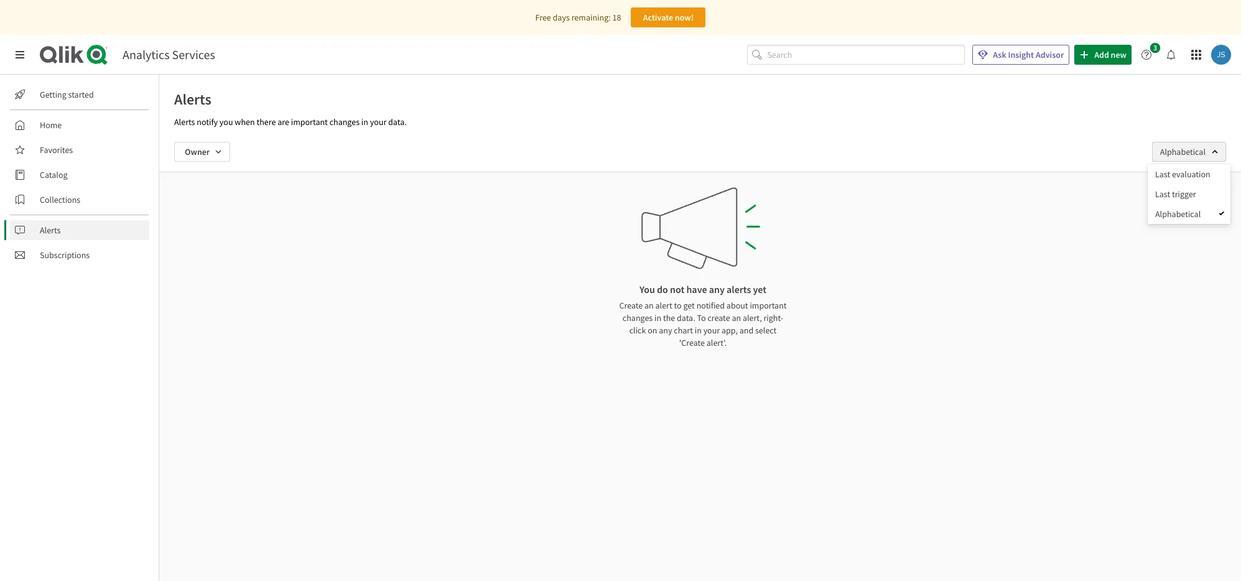 Task type: vqa. For each thing, say whether or not it's contained in the screenshot.
started
yes



Task type: locate. For each thing, give the bounding box(es) containing it.
getting
[[40, 89, 66, 100]]

collections link
[[10, 190, 149, 210]]

alerts left notify
[[174, 116, 195, 128]]

last left trigger
[[1156, 189, 1171, 200]]

0 vertical spatial alerts
[[174, 90, 211, 109]]

any up notified
[[709, 283, 725, 296]]

1 vertical spatial in
[[655, 312, 662, 324]]

1 horizontal spatial important
[[750, 300, 787, 311]]

navigation pane element
[[0, 80, 159, 270]]

analytics
[[123, 47, 170, 62]]

0 vertical spatial an
[[645, 300, 654, 311]]

2 last from the top
[[1156, 189, 1171, 200]]

create
[[619, 300, 643, 311]]

'create
[[679, 337, 705, 348]]

changes
[[330, 116, 360, 128], [623, 312, 653, 324]]

app,
[[722, 325, 738, 336]]

2 vertical spatial in
[[695, 325, 702, 336]]

1 vertical spatial alphabetical
[[1156, 208, 1201, 220]]

1 horizontal spatial in
[[655, 312, 662, 324]]

0 vertical spatial last
[[1156, 169, 1171, 180]]

0 vertical spatial data.
[[388, 116, 407, 128]]

list box containing last evaluation
[[1148, 164, 1231, 224]]

alert'.
[[707, 337, 727, 348]]

0 horizontal spatial changes
[[330, 116, 360, 128]]

alphabetical
[[1160, 146, 1206, 157], [1156, 208, 1201, 220]]

last trigger option
[[1148, 184, 1231, 204]]

0 horizontal spatial in
[[361, 116, 368, 128]]

changes up click
[[623, 312, 653, 324]]

0 horizontal spatial important
[[291, 116, 328, 128]]

alphabetical down last trigger
[[1156, 208, 1201, 220]]

collections
[[40, 194, 80, 205]]

evaluation
[[1172, 169, 1211, 180]]

important up right-
[[750, 300, 787, 311]]

ask insight advisor button
[[973, 45, 1070, 65]]

alerts inside navigation pane element
[[40, 225, 61, 236]]

1 horizontal spatial any
[[709, 283, 725, 296]]

an left the alert
[[645, 300, 654, 311]]

analytics services element
[[123, 47, 215, 62]]

Search text field
[[767, 45, 965, 65]]

1 vertical spatial important
[[750, 300, 787, 311]]

alerts
[[174, 90, 211, 109], [174, 116, 195, 128], [40, 225, 61, 236]]

0 vertical spatial your
[[370, 116, 387, 128]]

changes inside the you do not have any alerts yet create an alert to get notified about important changes in the data. to create an alert, right- click on any chart in your app, and select 'create alert'.
[[623, 312, 653, 324]]

1 vertical spatial alerts
[[174, 116, 195, 128]]

1 vertical spatial any
[[659, 325, 672, 336]]

an
[[645, 300, 654, 311], [732, 312, 741, 324]]

an down about
[[732, 312, 741, 324]]

list box
[[1148, 164, 1231, 224]]

free
[[536, 12, 551, 23]]

any
[[709, 283, 725, 296], [659, 325, 672, 336]]

important right are
[[291, 116, 328, 128]]

alerts up notify
[[174, 90, 211, 109]]

alerts up subscriptions
[[40, 225, 61, 236]]

1 horizontal spatial an
[[732, 312, 741, 324]]

in
[[361, 116, 368, 128], [655, 312, 662, 324], [695, 325, 702, 336]]

0 horizontal spatial an
[[645, 300, 654, 311]]

1 vertical spatial your
[[704, 325, 720, 336]]

1 vertical spatial an
[[732, 312, 741, 324]]

alphabetical inside option
[[1156, 208, 1201, 220]]

right-
[[764, 312, 784, 324]]

the
[[663, 312, 675, 324]]

alert
[[656, 300, 673, 311]]

last
[[1156, 169, 1171, 180], [1156, 189, 1171, 200]]

alphabetical inside field
[[1160, 146, 1206, 157]]

advisor
[[1036, 49, 1064, 60]]

notified
[[697, 300, 725, 311]]

when
[[235, 116, 255, 128]]

1 vertical spatial data.
[[677, 312, 695, 324]]

18
[[613, 12, 621, 23]]

your
[[370, 116, 387, 128], [704, 325, 720, 336]]

2 vertical spatial alerts
[[40, 225, 61, 236]]

0 horizontal spatial your
[[370, 116, 387, 128]]

analytics services
[[123, 47, 215, 62]]

1 vertical spatial last
[[1156, 189, 1171, 200]]

subscriptions link
[[10, 245, 149, 265]]

changes right are
[[330, 116, 360, 128]]

alerts
[[727, 283, 751, 296]]

alphabetical for alphabetical field
[[1160, 146, 1206, 157]]

1 last from the top
[[1156, 169, 1171, 180]]

data.
[[388, 116, 407, 128], [677, 312, 695, 324]]

activate
[[643, 12, 673, 23]]

get
[[684, 300, 695, 311]]

1 vertical spatial changes
[[623, 312, 653, 324]]

now!
[[675, 12, 694, 23]]

last up last trigger
[[1156, 169, 1171, 180]]

0 horizontal spatial data.
[[388, 116, 407, 128]]

create
[[708, 312, 730, 324]]

ask
[[993, 49, 1007, 60]]

0 vertical spatial alphabetical
[[1160, 146, 1206, 157]]

1 horizontal spatial your
[[704, 325, 720, 336]]

any down the
[[659, 325, 672, 336]]

last evaluation
[[1156, 169, 1211, 180]]

searchbar element
[[748, 45, 965, 65]]

catalog
[[40, 169, 68, 180]]

1 horizontal spatial data.
[[677, 312, 695, 324]]

alphabetical up last evaluation
[[1160, 146, 1206, 157]]

to
[[697, 312, 706, 324]]

2 horizontal spatial in
[[695, 325, 702, 336]]

select
[[755, 325, 777, 336]]

subscriptions
[[40, 250, 90, 261]]

0 vertical spatial any
[[709, 283, 725, 296]]

1 horizontal spatial changes
[[623, 312, 653, 324]]

important
[[291, 116, 328, 128], [750, 300, 787, 311]]

0 vertical spatial in
[[361, 116, 368, 128]]



Task type: describe. For each thing, give the bounding box(es) containing it.
close sidebar menu image
[[15, 50, 25, 60]]

data. inside the you do not have any alerts yet create an alert to get notified about important changes in the data. to create an alert, right- click on any chart in your app, and select 'create alert'.
[[677, 312, 695, 324]]

0 vertical spatial important
[[291, 116, 328, 128]]

you do not have any alerts yet create an alert to get notified about important changes in the data. to create an alert, right- click on any chart in your app, and select 'create alert'.
[[619, 283, 787, 348]]

you
[[220, 116, 233, 128]]

started
[[68, 89, 94, 100]]

trigger
[[1172, 189, 1196, 200]]

last trigger
[[1156, 189, 1196, 200]]

are
[[278, 116, 289, 128]]

click
[[630, 325, 646, 336]]

do
[[657, 283, 668, 296]]

getting started
[[40, 89, 94, 100]]

Alphabetical field
[[1152, 142, 1227, 162]]

about
[[727, 300, 748, 311]]

last evaluation option
[[1148, 164, 1231, 184]]

have
[[687, 283, 707, 296]]

not
[[670, 283, 685, 296]]

alert,
[[743, 312, 762, 324]]

alerts notify you when there are important changes in your data.
[[174, 116, 407, 128]]

alphabetical option
[[1148, 204, 1231, 224]]

remaining:
[[572, 12, 611, 23]]

activate now! link
[[631, 7, 706, 27]]

list box inside filters 'region'
[[1148, 164, 1231, 224]]

yet
[[753, 283, 767, 296]]

to
[[674, 300, 682, 311]]

catalog link
[[10, 165, 149, 185]]

alphabetical for alphabetical option
[[1156, 208, 1201, 220]]

free days remaining: 18
[[536, 12, 621, 23]]

ask insight advisor
[[993, 49, 1064, 60]]

and
[[740, 325, 754, 336]]

there
[[257, 116, 276, 128]]

activate now!
[[643, 12, 694, 23]]

days
[[553, 12, 570, 23]]

home link
[[10, 115, 149, 135]]

getting started link
[[10, 85, 149, 105]]

favorites
[[40, 144, 73, 156]]

important inside the you do not have any alerts yet create an alert to get notified about important changes in the data. to create an alert, right- click on any chart in your app, and select 'create alert'.
[[750, 300, 787, 311]]

0 vertical spatial changes
[[330, 116, 360, 128]]

insight
[[1008, 49, 1034, 60]]

chart
[[674, 325, 693, 336]]

your inside the you do not have any alerts yet create an alert to get notified about important changes in the data. to create an alert, right- click on any chart in your app, and select 'create alert'.
[[704, 325, 720, 336]]

notify
[[197, 116, 218, 128]]

you
[[640, 283, 655, 296]]

alerts link
[[10, 220, 149, 240]]

favorites link
[[10, 140, 149, 160]]

last for last trigger
[[1156, 189, 1171, 200]]

last for last evaluation
[[1156, 169, 1171, 180]]

home
[[40, 119, 62, 131]]

services
[[172, 47, 215, 62]]

0 horizontal spatial any
[[659, 325, 672, 336]]

filters region
[[0, 0, 1241, 581]]

on
[[648, 325, 657, 336]]



